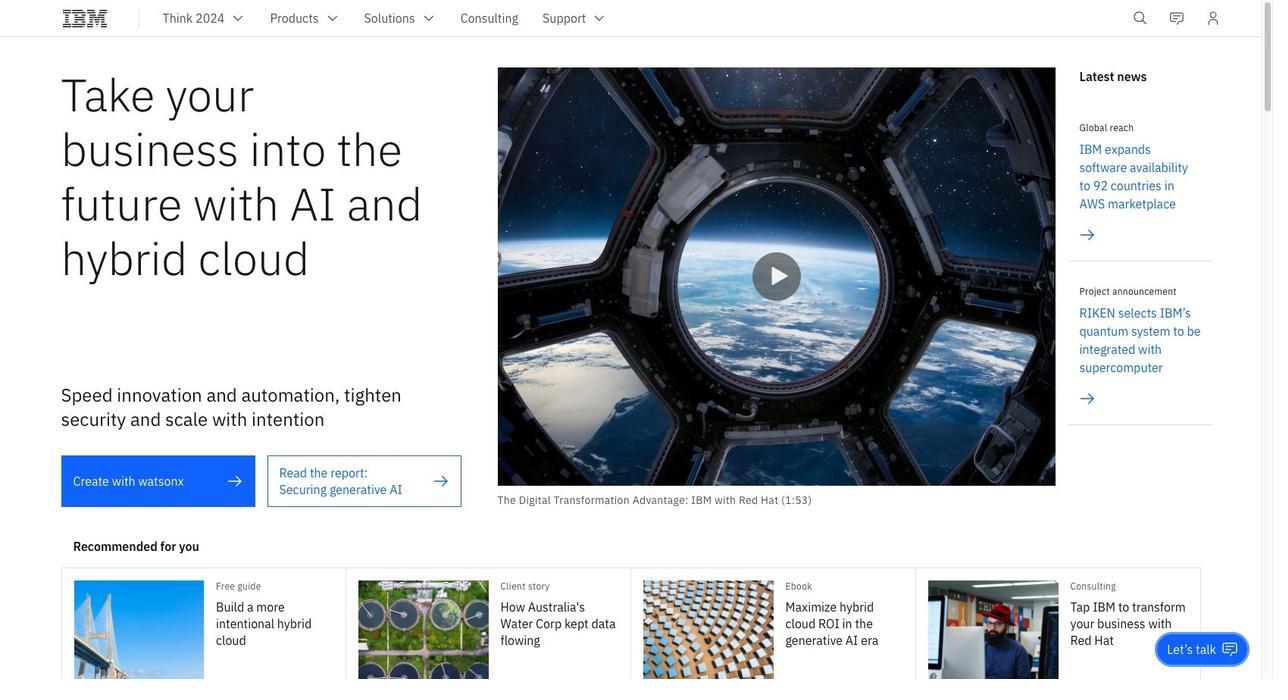 Task type: describe. For each thing, give the bounding box(es) containing it.
let's talk element
[[1168, 641, 1217, 658]]



